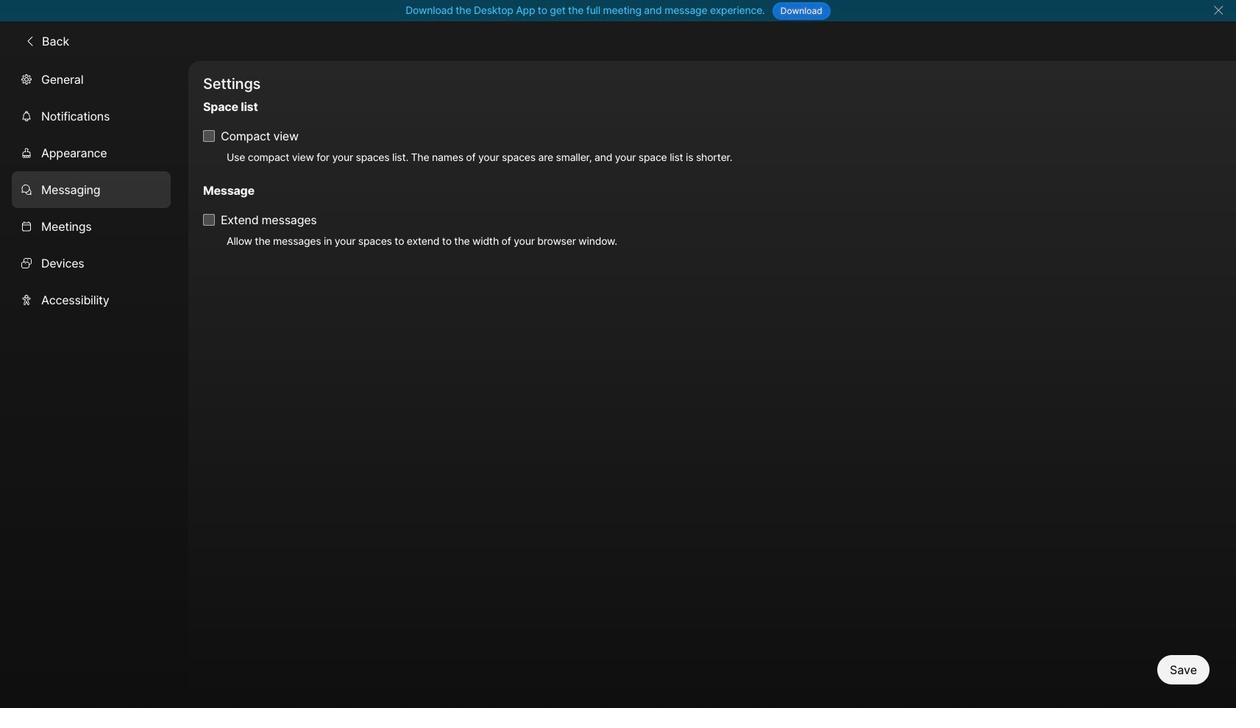 Task type: describe. For each thing, give the bounding box(es) containing it.
notifications tab
[[12, 98, 171, 134]]

cancel_16 image
[[1213, 4, 1224, 16]]

settings navigation
[[0, 61, 188, 709]]

devices tab
[[12, 245, 171, 282]]

messaging tab
[[12, 171, 171, 208]]

meetings tab
[[12, 208, 171, 245]]



Task type: locate. For each thing, give the bounding box(es) containing it.
general tab
[[12, 61, 171, 98]]

appearance tab
[[12, 134, 171, 171]]

accessibility tab
[[12, 282, 171, 318]]



Task type: vqa. For each thing, say whether or not it's contained in the screenshot.
Webex 'tab list'
no



